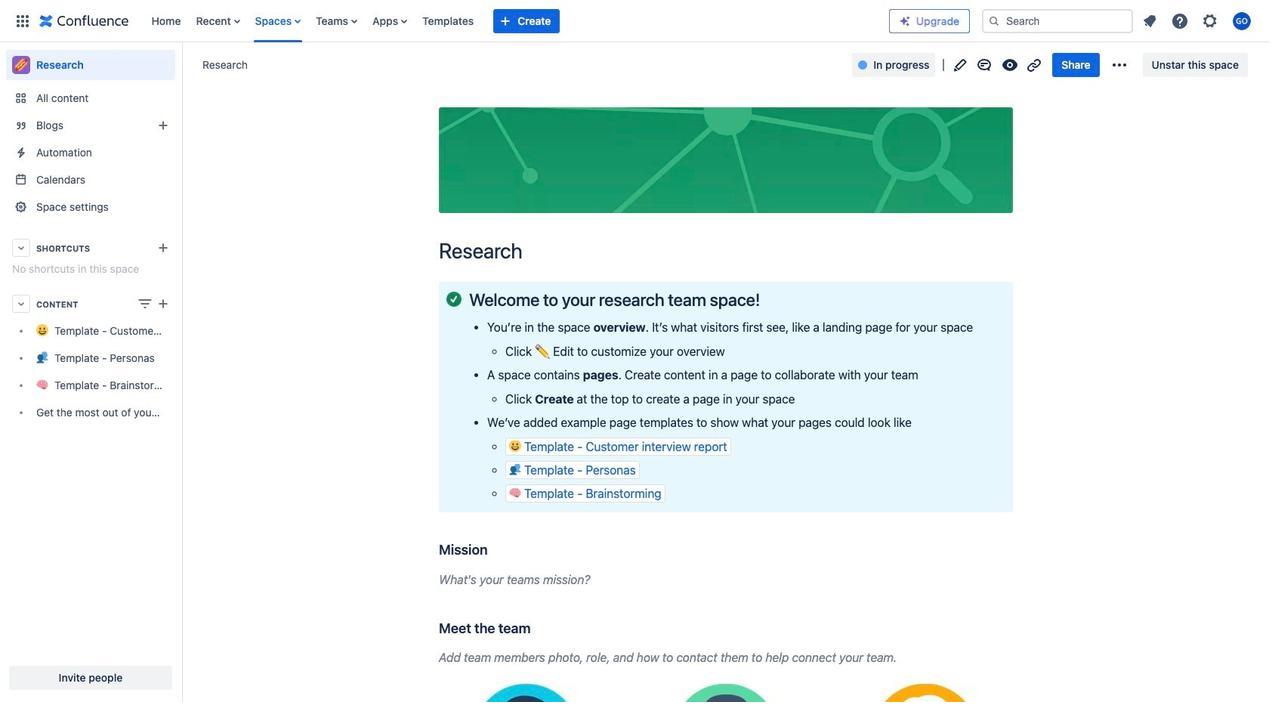 Task type: vqa. For each thing, say whether or not it's contained in the screenshot.
"Stop watching" icon
yes



Task type: locate. For each thing, give the bounding box(es) containing it.
list
[[144, 0, 890, 42], [1137, 7, 1261, 34]]

gael.svg image
[[673, 684, 780, 702]]

appswitcher icon image
[[14, 12, 32, 30]]

list for appswitcher icon
[[144, 0, 890, 42]]

list for premium image
[[1137, 7, 1261, 34]]

0 horizontal spatial list
[[144, 0, 890, 42]]

premium image
[[899, 15, 912, 27]]

claudia.svg image
[[872, 684, 980, 702]]

stop watching image
[[1002, 56, 1020, 74]]

tree inside space element
[[6, 317, 175, 426]]

confluence image
[[39, 12, 129, 30], [39, 12, 129, 30]]

space element
[[0, 42, 181, 702]]

banner
[[0, 0, 1270, 42]]

1 horizontal spatial list
[[1137, 7, 1261, 34]]

angie.svg image
[[473, 684, 581, 702]]

None search field
[[983, 9, 1134, 33]]

create image
[[154, 295, 172, 313]]

help icon image
[[1172, 12, 1190, 30]]

change view image
[[136, 295, 154, 313]]

search image
[[989, 15, 1001, 27]]

copy link image
[[1026, 56, 1044, 74]]

notification icon image
[[1141, 12, 1159, 30]]

more actions image
[[1111, 56, 1129, 74]]

Search field
[[983, 9, 1134, 33]]

tree
[[6, 317, 175, 426]]

collapse sidebar image
[[165, 50, 198, 80]]



Task type: describe. For each thing, give the bounding box(es) containing it.
copy image
[[529, 619, 548, 637]]

copy image
[[486, 541, 505, 559]]

add shortcut image
[[154, 239, 172, 257]]

settings icon image
[[1202, 12, 1220, 30]]

:check_mark: image
[[447, 292, 462, 307]]

your profile and preferences image
[[1233, 12, 1252, 30]]

edit this page image
[[952, 56, 970, 74]]

global element
[[9, 0, 890, 42]]

create a blog image
[[154, 116, 172, 135]]



